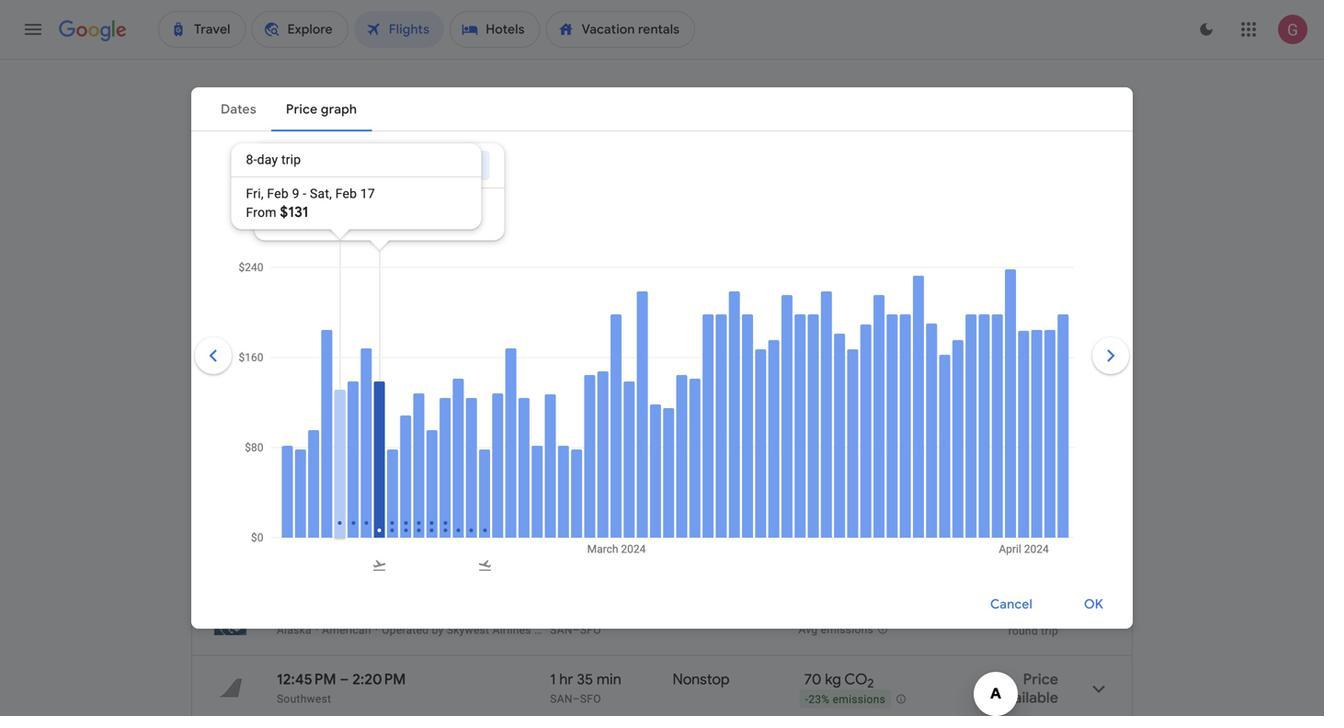 Task type: vqa. For each thing, say whether or not it's contained in the screenshot.
the rental ·
no



Task type: describe. For each thing, give the bounding box(es) containing it.
trip down $138 text field
[[1041, 487, 1058, 500]]

1 for 1
[[354, 93, 362, 109]]

sfo inside 1 hr 41 min san sfo
[[580, 417, 601, 430]]

for
[[616, 348, 631, 361]]

grid
[[949, 267, 974, 283]]

southwest
[[277, 693, 331, 706]]

emissions up the 73 kg co 2
[[821, 417, 874, 430]]

any
[[514, 268, 538, 285]]

dates
[[541, 268, 575, 285]]

17
[[360, 186, 375, 201]]

price unavailable
[[981, 670, 1058, 708]]

Departure text field
[[835, 126, 920, 176]]

include
[[465, 348, 502, 361]]

3 airlines from the top
[[493, 624, 531, 637]]

3 operated from the top
[[382, 624, 429, 637]]

alaska up san – sfo
[[550, 555, 584, 568]]

11:45 am – 1:26 pm
[[277, 532, 402, 551]]

optional
[[675, 348, 719, 361]]

- inside 'mon, feb 12 - tue, feb 20 from $138'
[[344, 197, 348, 212]]

1 operated from the top
[[382, 417, 429, 430]]

1 96 from the top
[[799, 395, 815, 413]]

8- for $131
[[246, 152, 257, 167]]

min for 1 hr 46 min san – sfo
[[598, 463, 622, 482]]

price for price graph
[[1045, 267, 1076, 283]]

hr for 1 hr 41 min san sfo
[[559, 395, 573, 413]]

alaska up 35
[[550, 624, 584, 637]]

3 skywest from the top
[[447, 624, 490, 637]]

$138 round trip for san
[[1008, 601, 1058, 638]]

co for emissions
[[838, 395, 861, 413]]

charges
[[722, 348, 763, 361]]

avg emissions button
[[793, 602, 888, 641]]

round trip
[[1008, 487, 1058, 500]]

$138 for $138 text box
[[1027, 532, 1058, 551]]

41 for 1 hr 41 min san sfo
[[577, 395, 591, 413]]

best
[[191, 320, 230, 343]]

– inside 1 hr 35 min san – sfo
[[573, 693, 580, 706]]

3 as from the top
[[534, 624, 547, 637]]

Departure time: 10:20 AM. text field
[[277, 463, 339, 482]]

alaska down 9:15 am text box
[[277, 417, 312, 430]]

1 96 kg co 2 from the top
[[799, 395, 867, 416]]

9:15 am – 10:56 am
[[277, 395, 406, 413]]

feb 12 – 20, 2024
[[329, 268, 434, 285]]

2 vertical spatial  image
[[315, 624, 318, 637]]

round for second 138 us dollars text field from the bottom
[[1008, 418, 1038, 431]]

trip up sat,
[[304, 158, 324, 173]]

2 for -20% emissions
[[860, 469, 867, 485]]

required
[[505, 348, 547, 361]]

day for $131
[[257, 152, 278, 167]]

1 hr 41 min sfo
[[550, 532, 620, 568]]

8-day trip for $131
[[246, 152, 301, 167]]

from for $138
[[269, 216, 300, 231]]

date grid
[[917, 267, 974, 283]]

prices include required taxes + fees for 1 adult. optional charges and bag fees may apply. passenger assistance
[[429, 348, 1007, 361]]

2 138 us dollars text field from the top
[[1027, 601, 1058, 620]]

stops
[[313, 190, 348, 207]]

10:56 am
[[345, 395, 406, 413]]

12:45 pm – 2:20 pm southwest
[[277, 670, 406, 706]]

round for second 138 us dollars text field from the top
[[1008, 625, 1038, 638]]

138 US dollars text field
[[1027, 463, 1058, 482]]

9:15 am
[[277, 395, 329, 413]]

1 for 1 hr 35 min san – sfo
[[550, 670, 556, 689]]

prices
[[429, 348, 462, 361]]

73
[[799, 463, 814, 482]]

1 for 1 hr 41 min sfo
[[550, 532, 556, 551]]

emissions down the 73 kg co 2
[[827, 487, 880, 500]]

1 as from the top
[[534, 417, 547, 430]]

co down -20% emissions
[[838, 532, 861, 551]]

2 as from the top
[[534, 555, 547, 568]]

12 – 20,
[[355, 268, 399, 285]]

bags
[[493, 190, 523, 207]]

2:20 pm
[[352, 670, 406, 689]]

san for 1 hr 46 min
[[550, 486, 573, 499]]

price
[[283, 348, 308, 361]]

swap origin and destination. image
[[473, 140, 495, 162]]

total duration 1 hr 46 min. element
[[550, 463, 670, 485]]

sfo inside 1 hr 35 min san – sfo
[[580, 693, 601, 706]]

all
[[226, 190, 242, 207]]

convenience
[[333, 348, 398, 361]]

73 kg co 2
[[799, 463, 867, 485]]

cancel
[[990, 596, 1033, 613]]

2 skywest from the top
[[447, 555, 490, 568]]

bags button
[[482, 184, 554, 213]]

1 138 us dollars text field from the top
[[1027, 395, 1058, 413]]

round for $138 text box
[[1008, 556, 1038, 569]]

by:
[[1085, 346, 1104, 362]]

all filters
[[226, 190, 280, 207]]

mon,
[[269, 197, 298, 212]]

passenger
[[893, 348, 948, 361]]

1 hr 46 min san – sfo
[[550, 463, 622, 499]]

– for 12:45 pm – 2:20 pm southwest
[[340, 670, 349, 689]]

unavailable
[[981, 689, 1058, 708]]

2 96 from the top
[[799, 532, 815, 551]]

track
[[223, 268, 256, 285]]

taxes
[[550, 348, 578, 361]]

- down 73
[[800, 487, 803, 500]]

price graph button
[[997, 258, 1129, 292]]

3 operated by skywest airlines as alaska skywest from the top
[[382, 624, 631, 637]]

138 US dollars text field
[[1027, 532, 1058, 551]]

11:45 am
[[277, 532, 335, 551]]

alaska up 12:45 pm
[[277, 624, 312, 637]]

fri,
[[246, 186, 264, 201]]

3 by from the top
[[432, 624, 444, 637]]

none search field containing all filters
[[191, 85, 1133, 244]]

1 operated by skywest airlines as alaska skywest from the top
[[382, 417, 631, 430]]

any dates
[[514, 268, 575, 285]]

12
[[326, 197, 341, 212]]

alaska up 46
[[550, 417, 584, 430]]

35
[[577, 670, 593, 689]]

ok
[[1084, 596, 1104, 613]]

trip up $138 text field
[[1041, 418, 1058, 431]]

Arrival time: 10:56 AM. text field
[[345, 395, 406, 413]]

1:26 pm
[[351, 532, 402, 551]]

from for $131
[[246, 205, 277, 220]]

ranked
[[191, 348, 229, 361]]

total duration 1 hr 35 min. element
[[550, 670, 673, 692]]

2 round from the top
[[1008, 487, 1038, 500]]

sort by: button
[[1049, 338, 1133, 371]]

8-day trip for $138
[[269, 158, 324, 173]]

20%
[[803, 487, 824, 500]]

adult.
[[643, 348, 672, 361]]

bag
[[788, 348, 807, 361]]

1 airlines from the top
[[493, 417, 531, 430]]

hr for 1 hr 46 min san – sfo
[[559, 463, 573, 482]]

2 by from the top
[[432, 555, 444, 568]]

- down 70
[[805, 694, 809, 706]]

san for 1 hr 35 min
[[550, 693, 573, 706]]

– for 9:15 am – 10:56 am
[[332, 395, 341, 413]]

cancel button
[[968, 583, 1055, 627]]

ok button
[[1062, 583, 1126, 627]]

– for san – sfo
[[573, 624, 580, 637]]

10:20 am
[[277, 463, 339, 482]]

$138 for second 138 us dollars text field from the top
[[1027, 601, 1058, 620]]

1 $138 round trip from the top
[[1008, 395, 1058, 431]]

co for 23%
[[845, 670, 868, 689]]

hr for 1 hr 35 min san – sfo
[[559, 670, 573, 689]]

1 hr 35 min san – sfo
[[550, 670, 622, 706]]

ranked based on price and convenience
[[191, 348, 398, 361]]

price graph
[[1045, 267, 1115, 283]]

kg down 20%
[[818, 532, 835, 551]]

emissions down the "70 kg co 2"
[[833, 694, 886, 706]]

find the best price region
[[191, 258, 1133, 306]]

- inside fri, feb 9 - sat, feb 17 from $131
[[303, 186, 307, 201]]

hr for 1 hr 41 min sfo
[[559, 532, 573, 551]]

leaves san diego international airport - terminal 1 at 9:15 am on monday, february 12 and arrives at san francisco international airport at 10:56 am on monday, february 12. element
[[277, 395, 406, 413]]

Arrival time: 2:20 PM. text field
[[352, 670, 406, 689]]



Task type: locate. For each thing, give the bounding box(es) containing it.
1 vertical spatial $138 round trip
[[1008, 532, 1058, 569]]

hr left 35
[[559, 670, 573, 689]]

1 horizontal spatial 8-
[[269, 158, 280, 173]]

96
[[799, 395, 815, 413], [799, 532, 815, 551]]

2 sfo from the top
[[580, 486, 601, 499]]

96 down bag fees button
[[799, 395, 815, 413]]

min for 1 hr 41 min san sfo
[[595, 395, 620, 413]]

$138 down the sort
[[1027, 395, 1058, 413]]

day up 9
[[280, 158, 301, 173]]

70
[[804, 670, 822, 689]]

3 $138 round trip from the top
[[1008, 601, 1058, 638]]

41
[[577, 395, 591, 413], [577, 532, 591, 551]]

12:06 pm
[[355, 463, 416, 482]]

fees right '+'
[[591, 348, 613, 361]]

1 hr 41 min san sfo
[[550, 395, 620, 430]]

best departing flights
[[191, 320, 376, 343]]

graph
[[1079, 267, 1115, 283]]

– left arrival time: 12:06 pm. text box
[[343, 463, 352, 482]]

0 horizontal spatial and
[[311, 348, 330, 361]]

price left graph
[[1045, 267, 1076, 283]]

1 vertical spatial operated by skywest airlines as alaska skywest
[[382, 555, 631, 568]]

total duration 1 hr 41 min. element
[[550, 395, 670, 416], [550, 532, 670, 554]]

price for price unavailable
[[1023, 670, 1058, 689]]

2 vertical spatial operated by skywest airlines as alaska skywest
[[382, 624, 631, 637]]

alaska
[[277, 417, 312, 430], [550, 417, 584, 430], [550, 555, 584, 568], [277, 624, 312, 637], [550, 624, 584, 637]]

1 for 1 hr 46 min san – sfo
[[550, 463, 556, 482]]

min right 35
[[597, 670, 622, 689]]

leaves san diego international airport - terminal 1 at 11:45 am on monday, february 12 and arrives at san francisco international airport at 1:26 pm on monday, february 12. element
[[277, 532, 402, 551]]

96 kg co 2 down -20% emissions
[[799, 532, 867, 554]]

all filters button
[[191, 184, 295, 213]]

Return text field
[[990, 126, 1075, 176]]

2 for avg emissions
[[861, 400, 867, 416]]

leaves san diego international airport - terminal 1 at 10:20 am on monday, february 12 and arrives at san francisco international airport at 12:06 pm on monday, february 12. element
[[277, 463, 416, 482]]

feb inside find the best price region
[[329, 268, 352, 285]]

1 inside 1 hr 41 min sfo
[[550, 532, 556, 551]]

– left arrival time: 2:20 pm. text field
[[340, 670, 349, 689]]

airlines down required
[[493, 417, 531, 430]]

sfo down 46
[[580, 486, 601, 499]]

hr inside 1 hr 41 min san sfo
[[559, 395, 573, 413]]

date grid button
[[869, 258, 988, 292]]

9
[[292, 186, 299, 201]]

2 inside the "70 kg co 2"
[[868, 676, 874, 692]]

hr inside '1 hr 46 min san – sfo'
[[559, 463, 573, 482]]

10:20 am – 12:06 pm united
[[277, 463, 416, 499]]

2 airlines from the top
[[493, 555, 531, 568]]

and right price
[[311, 348, 330, 361]]

$138 inside 'mon, feb 12 - tue, feb 20 from $138'
[[303, 214, 334, 233]]

0 horizontal spatial fees
[[591, 348, 613, 361]]

2 and from the left
[[766, 348, 785, 361]]

day up fri,
[[257, 152, 278, 167]]

min inside 1 hr 41 min sfo
[[595, 532, 620, 551]]

0 horizontal spatial 8-
[[246, 152, 257, 167]]

bag fees button
[[788, 348, 832, 361]]

1 vertical spatial 96
[[799, 532, 815, 551]]

fees
[[591, 348, 613, 361], [810, 348, 832, 361]]

min for 1 hr 41 min sfo
[[595, 532, 620, 551]]

as left san – sfo
[[534, 624, 547, 637]]

reduce your stay by one day image
[[409, 143, 453, 188]]

price down the cancel
[[1023, 670, 1058, 689]]

1 round from the top
[[1008, 418, 1038, 431]]

co up -23% emissions
[[845, 670, 868, 689]]

$138 down 12
[[303, 214, 334, 233]]

trip down $138 text box
[[1041, 556, 1058, 569]]

kg down bag fees button
[[818, 395, 835, 413]]

$138 round trip down round trip
[[1008, 532, 1058, 569]]

sfo inside 1 hr 41 min sfo
[[580, 555, 601, 568]]

– inside 12:45 pm – 2:20 pm southwest
[[340, 670, 349, 689]]

0 vertical spatial by
[[432, 417, 444, 430]]

2 avg from the top
[[799, 624, 818, 637]]

best departing flights main content
[[191, 258, 1133, 716]]

41 inside 1 hr 41 min sfo
[[577, 532, 591, 551]]

8- for $138
[[269, 158, 280, 173]]

flights
[[322, 320, 376, 343]]

min inside '1 hr 46 min san – sfo'
[[598, 463, 622, 482]]

 image
[[315, 417, 318, 430], [375, 555, 378, 568], [315, 624, 318, 637]]

– inside '10:20 am – 12:06 pm united'
[[343, 463, 352, 482]]

this price for this flight doesn't include overhead bin access. if you need a carry-on bag, use the bags filter to update prices. image
[[1005, 461, 1027, 483]]

passenger assistance button
[[893, 348, 1007, 361]]

san down "total duration 1 hr 35 min." element
[[550, 693, 573, 706]]

– down 46
[[573, 486, 580, 499]]

Arrival time: 12:06 PM. text field
[[355, 463, 416, 482]]

1 vertical spatial american
[[322, 624, 371, 637]]

1 horizontal spatial day
[[280, 158, 301, 173]]

1 sfo from the top
[[580, 417, 601, 430]]

$138 for second 138 us dollars text field from the bottom
[[1027, 395, 1058, 413]]

price
[[1045, 267, 1076, 283], [1023, 670, 1058, 689]]

operated down "arrival time: 10:56 am." text field
[[382, 417, 429, 430]]

date
[[917, 267, 946, 283]]

as left 1 hr 41 min sfo
[[534, 555, 547, 568]]

san up '1 hr 46 min san – sfo'
[[550, 417, 573, 430]]

3 hr from the top
[[559, 532, 573, 551]]

hr down taxes
[[559, 395, 573, 413]]

1 vertical spatial skywest
[[447, 555, 490, 568]]

min right 46
[[598, 463, 622, 482]]

– down 35
[[573, 693, 580, 706]]

0 vertical spatial price
[[1045, 267, 1076, 283]]

96 down 20%
[[799, 532, 815, 551]]

– for 11:45 am – 1:26 pm
[[339, 532, 348, 551]]

1 vertical spatial by
[[432, 555, 444, 568]]

2 up -23% emissions
[[868, 676, 874, 692]]

fri, feb 9 - sat, feb 17 from $131
[[246, 186, 375, 222]]

3 round from the top
[[1008, 556, 1038, 569]]

2 operated from the top
[[382, 555, 429, 568]]

san
[[550, 417, 573, 430], [550, 486, 573, 499], [550, 624, 573, 637], [550, 693, 573, 706]]

4 sfo from the top
[[580, 624, 601, 637]]

round up this price for this flight doesn't include overhead bin access. if you need a carry-on bag, use the bags filter to update prices. icon on the right of page
[[1008, 418, 1038, 431]]

sfo up 46
[[580, 417, 601, 430]]

1 vertical spatial operated
[[382, 555, 429, 568]]

from down fri,
[[246, 205, 277, 220]]

hr down '1 hr 46 min san – sfo'
[[559, 532, 573, 551]]

kg right 70
[[825, 670, 841, 689]]

1 vertical spatial 96 kg co 2
[[799, 532, 867, 554]]

0 vertical spatial skywest
[[447, 417, 490, 430]]

0 vertical spatial as
[[534, 417, 547, 430]]

kg for 23%
[[825, 670, 841, 689]]

1 41 from the top
[[577, 395, 591, 413]]

round down $138 text box
[[1008, 556, 1038, 569]]

 image
[[375, 624, 378, 637]]

1 horizontal spatial and
[[766, 348, 785, 361]]

$138 round trip up $138 text field
[[1008, 395, 1058, 431]]

-
[[303, 186, 307, 201], [344, 197, 348, 212], [800, 487, 803, 500], [805, 694, 809, 706]]

2 $138 round trip from the top
[[1008, 532, 1058, 569]]

8- up fri,
[[246, 152, 257, 167]]

0 vertical spatial avg
[[799, 417, 818, 430]]

feb
[[267, 186, 289, 201], [335, 186, 357, 201], [301, 197, 323, 212], [379, 197, 401, 212], [329, 268, 352, 285]]

american up leaves san diego international airport - terminal 1 at 12:45 pm on monday, february 12 and arrives at san francisco international airport at 2:20 pm on monday, february 12. element
[[322, 624, 371, 637]]

mon, feb 12 - tue, feb 20 from $138
[[269, 197, 419, 233]]

avg inside popup button
[[799, 624, 818, 637]]

Departure time: 12:45 PM. text field
[[277, 670, 336, 689]]

Departure time: 9:15 AM. text field
[[277, 395, 329, 413]]

2 hr from the top
[[559, 463, 573, 482]]

learn more about ranking image
[[402, 346, 418, 363]]

0 horizontal spatial day
[[257, 152, 278, 167]]

3 sfo from the top
[[580, 555, 601, 568]]

- right 12
[[344, 197, 348, 212]]

1 vertical spatial 138 us dollars text field
[[1027, 601, 1058, 620]]

2 vertical spatial $138 round trip
[[1008, 601, 1058, 638]]

0 vertical spatial operated by skywest airlines as alaska skywest
[[382, 417, 631, 430]]

8-day trip
[[246, 152, 301, 167], [269, 158, 324, 173]]

4 san from the top
[[550, 693, 573, 706]]

on
[[267, 348, 280, 361]]

Departure time: 11:45 AM. text field
[[277, 532, 335, 551]]

$138 left ok button
[[1027, 601, 1058, 620]]

total duration 1 hr 41 min. element down '1 hr 46 min san – sfo'
[[550, 532, 670, 554]]

1 total duration 1 hr 41 min. element from the top
[[550, 395, 670, 416]]

and left bag
[[766, 348, 785, 361]]

1 by from the top
[[432, 417, 444, 430]]

from down 'mon,' on the left of page
[[269, 216, 300, 231]]

41 down '+'
[[577, 395, 591, 413]]

min inside 1 hr 41 min san sfo
[[595, 395, 620, 413]]

 image down 9:15 am text box
[[315, 417, 318, 430]]

2 up -20% emissions
[[860, 469, 867, 485]]

day for $138
[[280, 158, 301, 173]]

- right 9
[[303, 186, 307, 201]]

8- up filters
[[269, 158, 280, 173]]

1 vertical spatial as
[[534, 555, 547, 568]]

hr inside 1 hr 35 min san – sfo
[[559, 670, 573, 689]]

1 san from the top
[[550, 417, 573, 430]]

san for 1 hr 41 min
[[550, 417, 573, 430]]

kg inside the "70 kg co 2"
[[825, 670, 841, 689]]

2 41 from the top
[[577, 532, 591, 551]]

1 vertical spatial 41
[[577, 532, 591, 551]]

2 down -20% emissions
[[861, 538, 867, 554]]

sfo inside '1 hr 46 min san – sfo'
[[580, 486, 601, 499]]

0 vertical spatial american
[[322, 417, 371, 430]]

2 inside the 73 kg co 2
[[860, 469, 867, 485]]

kg inside the 73 kg co 2
[[818, 463, 834, 482]]

2 operated by skywest airlines as alaska skywest from the top
[[382, 555, 631, 568]]

1 vertical spatial price
[[1023, 670, 1058, 689]]

departing
[[234, 320, 318, 343]]

avg emissions up the 73 kg co 2
[[799, 417, 874, 430]]

avg emissions up the "70 kg co 2"
[[799, 624, 874, 637]]

1 skywest from the top
[[447, 417, 490, 430]]

hr
[[559, 395, 573, 413], [559, 463, 573, 482], [559, 532, 573, 551], [559, 670, 573, 689]]

1 button
[[321, 85, 395, 118]]

2 vertical spatial skywest
[[587, 624, 631, 637]]

1 hr from the top
[[559, 395, 573, 413]]

None search field
[[191, 85, 1133, 244]]

– for 10:20 am – 12:06 pm united
[[343, 463, 352, 482]]

0 vertical spatial skywest
[[587, 417, 631, 430]]

as left 1 hr 41 min san sfo
[[534, 417, 547, 430]]

41 down '1 hr 46 min san – sfo'
[[577, 532, 591, 551]]

1 inside 1 hr 41 min san sfo
[[550, 395, 556, 413]]

8-day trip up 9
[[269, 158, 324, 173]]

2
[[861, 400, 867, 416], [860, 469, 867, 485], [861, 538, 867, 554], [868, 676, 874, 692]]

0 vertical spatial 41
[[577, 395, 591, 413]]

12:45 pm
[[277, 670, 336, 689]]

2 vertical spatial airlines
[[493, 624, 531, 637]]

track prices
[[223, 268, 298, 285]]

41 inside 1 hr 41 min san sfo
[[577, 395, 591, 413]]

sat,
[[310, 186, 332, 201]]

0 vertical spatial $138 round trip
[[1008, 395, 1058, 431]]

kg
[[818, 395, 835, 413], [818, 463, 834, 482], [818, 532, 835, 551], [825, 670, 841, 689]]

2 skywest from the top
[[587, 555, 631, 568]]

from inside 'mon, feb 12 - tue, feb 20 from $138'
[[269, 216, 300, 231]]

2 96 kg co 2 from the top
[[799, 532, 867, 554]]

operated
[[382, 417, 429, 430], [382, 555, 429, 568], [382, 624, 429, 637]]

min
[[595, 395, 620, 413], [598, 463, 622, 482], [595, 532, 620, 551], [597, 670, 622, 689]]

operated down '1:26 pm' text field
[[382, 555, 429, 568]]

– right 9:15 am
[[332, 395, 341, 413]]

san up 1 hr 35 min san – sfo
[[550, 624, 573, 637]]

prices
[[259, 268, 298, 285]]

kg for emissions
[[818, 395, 835, 413]]

total duration 1 hr 41 min. element for 1 hr 41 min sfo
[[550, 532, 670, 554]]

avg up 70
[[799, 624, 818, 637]]

total duration 1 hr 41 min. element down for
[[550, 395, 670, 416]]

41 for 1 hr 41 min sfo
[[577, 532, 591, 551]]

hr left 46
[[559, 463, 573, 482]]

round down this price for this flight doesn't include overhead bin access. if you need a carry-on bag, use the bags filter to update prices. icon on the right of page
[[1008, 487, 1038, 500]]

trip left ok button
[[1041, 625, 1058, 638]]

2 fees from the left
[[810, 348, 832, 361]]

2 total duration 1 hr 41 min. element from the top
[[550, 532, 670, 554]]

1 avg emissions from the top
[[799, 417, 874, 430]]

airlines left 1 hr 41 min sfo
[[493, 555, 531, 568]]

price inside button
[[1045, 267, 1076, 283]]

trip up 9
[[281, 152, 301, 167]]

avg emissions
[[799, 417, 874, 430], [799, 624, 874, 637]]

– inside '1 hr 46 min san – sfo'
[[573, 486, 580, 499]]

san inside 1 hr 41 min san sfo
[[550, 417, 573, 430]]

sort
[[1056, 346, 1082, 362]]

min down for
[[595, 395, 620, 413]]

american
[[322, 417, 371, 430], [322, 624, 371, 637]]

1 vertical spatial airlines
[[493, 555, 531, 568]]

min down '1 hr 46 min san – sfo'
[[595, 532, 620, 551]]

san – sfo
[[550, 624, 601, 637]]

$138 round trip left ok
[[1008, 601, 1058, 638]]

138 US dollars text field
[[1027, 395, 1058, 413], [1027, 601, 1058, 620]]

2 vertical spatial skywest
[[447, 624, 490, 637]]

co up -20% emissions
[[837, 463, 860, 482]]

skywest up san – sfo
[[587, 555, 631, 568]]

hr inside 1 hr 41 min sfo
[[559, 532, 573, 551]]

from inside fri, feb 9 - sat, feb 17 from $131
[[246, 205, 277, 220]]

co inside the "70 kg co 2"
[[845, 670, 868, 689]]

0 vertical spatial  image
[[315, 417, 318, 430]]

1 vertical spatial avg
[[799, 624, 818, 637]]

sfo down 35
[[580, 693, 601, 706]]

emissions inside popup button
[[821, 624, 874, 637]]

$138 up round trip
[[1027, 463, 1058, 482]]

kg for 20%
[[818, 463, 834, 482]]

2 san from the top
[[550, 486, 573, 499]]

min inside 1 hr 35 min san – sfo
[[597, 670, 622, 689]]

 image down 1:26 pm
[[375, 555, 378, 568]]

20
[[404, 197, 419, 212]]

23%
[[809, 694, 830, 706]]

2 vertical spatial operated
[[382, 624, 429, 637]]

operated up arrival time: 2:20 pm. text field
[[382, 624, 429, 637]]

price inside price unavailable
[[1023, 670, 1058, 689]]

1 inside '1 hr 46 min san – sfo'
[[550, 463, 556, 482]]

138 us dollars text field left ok button
[[1027, 601, 1058, 620]]

airlines
[[493, 417, 531, 430], [493, 555, 531, 568], [493, 624, 531, 637]]

skywest
[[447, 417, 490, 430], [447, 555, 490, 568], [447, 624, 490, 637]]

2024
[[403, 268, 434, 285]]

1 and from the left
[[311, 348, 330, 361]]

san inside '1 hr 46 min san – sfo'
[[550, 486, 573, 499]]

2 american from the top
[[322, 624, 371, 637]]

fees right bag
[[810, 348, 832, 361]]

sort by:
[[1056, 346, 1104, 362]]

1
[[354, 93, 362, 109], [634, 348, 640, 361], [550, 395, 556, 413], [550, 463, 556, 482], [550, 532, 556, 551], [550, 670, 556, 689]]

1 vertical spatial skywest
[[587, 555, 631, 568]]

1 vertical spatial avg emissions
[[799, 624, 874, 637]]

san down total duration 1 hr 46 min. element on the bottom of the page
[[550, 486, 573, 499]]

1 inside popup button
[[354, 93, 362, 109]]

emissions up the "70 kg co 2"
[[821, 624, 874, 637]]

1 horizontal spatial fees
[[810, 348, 832, 361]]

1 fees from the left
[[591, 348, 613, 361]]

0 vertical spatial 138 us dollars text field
[[1027, 395, 1058, 413]]

2 avg emissions from the top
[[799, 624, 874, 637]]

1 vertical spatial  image
[[375, 555, 378, 568]]

assistance
[[951, 348, 1007, 361]]

sfo
[[580, 417, 601, 430], [580, 486, 601, 499], [580, 555, 601, 568], [580, 624, 601, 637], [580, 693, 601, 706]]

1 american from the top
[[322, 417, 371, 430]]

scroll forward image
[[1089, 334, 1133, 378]]

2 down 'apply.'
[[861, 400, 867, 416]]

sfo up san – sfo
[[580, 555, 601, 568]]

based
[[232, 348, 264, 361]]

skywest up "total duration 1 hr 35 min." element
[[587, 624, 631, 637]]

0 vertical spatial airlines
[[493, 417, 531, 430]]

1 vertical spatial total duration 1 hr 41 min. element
[[550, 532, 670, 554]]

1 skywest from the top
[[587, 417, 631, 430]]

70 kg co 2
[[804, 670, 874, 692]]

apply.
[[860, 348, 890, 361]]

scroll backward image
[[191, 334, 235, 378]]

operated by skywest airlines as alaska skywest
[[382, 417, 631, 430], [382, 555, 631, 568], [382, 624, 631, 637]]

2 for -23% emissions
[[868, 676, 874, 692]]

4 hr from the top
[[559, 670, 573, 689]]

$138
[[303, 214, 334, 233], [1027, 395, 1058, 413], [1027, 463, 1058, 482], [1027, 532, 1058, 551], [1027, 601, 1058, 620]]

138 us dollars text field down the sort
[[1027, 395, 1058, 413]]

0 vertical spatial avg emissions
[[799, 417, 874, 430]]

1 inside 1 hr 35 min san – sfo
[[550, 670, 556, 689]]

co inside the 73 kg co 2
[[837, 463, 860, 482]]

by
[[432, 417, 444, 430], [432, 555, 444, 568], [432, 624, 444, 637]]

Arrival time: 1:26 PM. text field
[[351, 532, 402, 551]]

8-day trip up fri,
[[246, 152, 301, 167]]

0 vertical spatial total duration 1 hr 41 min. element
[[550, 395, 670, 416]]

tue,
[[351, 197, 376, 212]]

leaves san diego international airport - terminal 1 at 12:45 pm on monday, february 12 and arrives at san francisco international airport at 2:20 pm on monday, february 12. element
[[277, 670, 406, 689]]

may
[[835, 348, 857, 361]]

total duration 1 hr 41 min. element for 1 hr 41 min san sfo
[[550, 395, 670, 416]]

united
[[277, 486, 310, 499]]

avg
[[799, 417, 818, 430], [799, 624, 818, 637]]

5 sfo from the top
[[580, 693, 601, 706]]

sfo up 35
[[580, 624, 601, 637]]

0 vertical spatial operated
[[382, 417, 429, 430]]

avg up 73
[[799, 417, 818, 430]]

-23% emissions
[[805, 694, 886, 706]]

0 vertical spatial 96
[[799, 395, 815, 413]]

co for 20%
[[837, 463, 860, 482]]

stops button
[[302, 184, 379, 213]]

46
[[577, 463, 594, 482]]

1 for 1 hr 41 min san sfo
[[550, 395, 556, 413]]

0 vertical spatial 96 kg co 2
[[799, 395, 867, 416]]

$138 round trip
[[1008, 395, 1058, 431], [1008, 532, 1058, 569], [1008, 601, 1058, 638]]

$131
[[280, 203, 308, 222]]

$138 round trip for 1 hr 41 min
[[1008, 532, 1058, 569]]

2 vertical spatial by
[[432, 624, 444, 637]]

1 avg from the top
[[799, 417, 818, 430]]

3 san from the top
[[550, 624, 573, 637]]

96 kg co 2 down may
[[799, 395, 867, 416]]

3 skywest from the top
[[587, 624, 631, 637]]

min for 1 hr 35 min san – sfo
[[597, 670, 622, 689]]

avg emissions inside popup button
[[799, 624, 874, 637]]

filters
[[245, 190, 280, 207]]

4 round from the top
[[1008, 625, 1038, 638]]

nonstop
[[670, 395, 727, 413], [670, 463, 727, 482], [670, 532, 727, 551], [673, 670, 730, 689]]

skywest up total duration 1 hr 46 min. element on the bottom of the page
[[587, 417, 631, 430]]

san inside 1 hr 35 min san – sfo
[[550, 693, 573, 706]]

– left '1:26 pm' text field
[[339, 532, 348, 551]]

2 vertical spatial as
[[534, 624, 547, 637]]

nonstop flight. element
[[670, 395, 727, 416], [670, 463, 727, 485], [670, 532, 727, 554], [673, 670, 730, 692]]

– up 35
[[573, 624, 580, 637]]

and
[[311, 348, 330, 361], [766, 348, 785, 361]]



